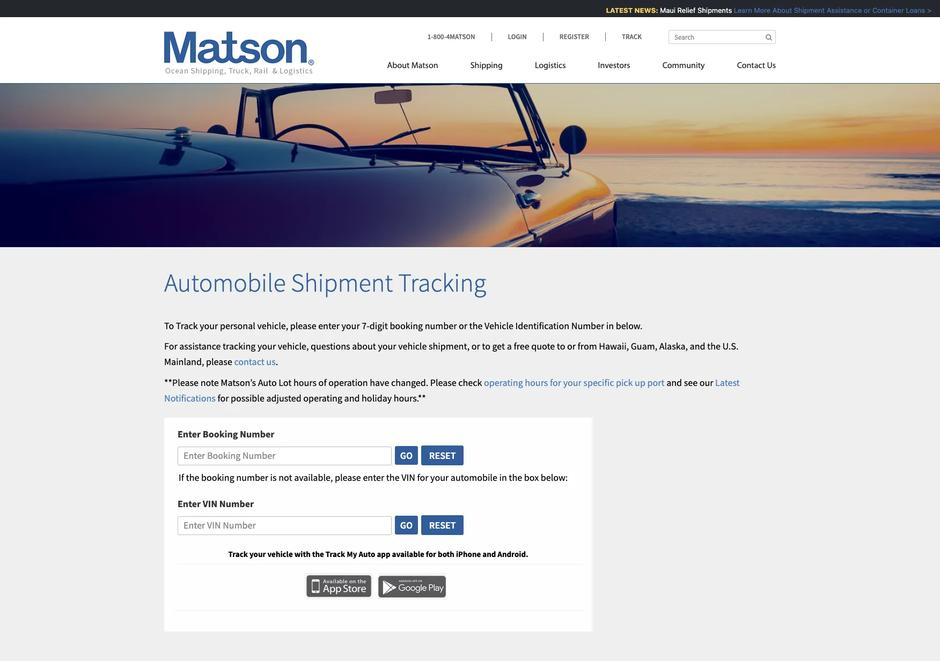 Task type: vqa. For each thing, say whether or not it's contained in the screenshot.
"Mainland,"
yes



Task type: describe. For each thing, give the bounding box(es) containing it.
mainland,
[[164, 356, 204, 368]]

.
[[276, 356, 278, 368]]

automobile
[[451, 472, 498, 484]]

free
[[514, 341, 530, 353]]

0 vertical spatial in
[[607, 320, 614, 332]]

register
[[560, 32, 589, 41]]

guam,
[[631, 341, 658, 353]]

and right "learn" on the right
[[754, 6, 766, 14]]

1 vertical spatial number
[[236, 472, 268, 484]]

contact
[[737, 62, 766, 70]]

both
[[438, 550, 455, 560]]

for left the both
[[426, 550, 436, 560]]

is
[[270, 472, 277, 484]]

your left specific
[[563, 377, 582, 389]]

up
[[541, 6, 551, 14]]

investors link
[[582, 56, 647, 78]]

1 to from the left
[[482, 341, 491, 353]]

number for enter vin number
[[219, 498, 254, 511]]

booking
[[203, 429, 238, 441]]

contact
[[234, 356, 265, 368]]

with
[[295, 550, 311, 560]]

800-
[[433, 32, 446, 41]]

questions
[[311, 341, 350, 353]]

shipments
[[693, 6, 727, 14]]

enter booking number
[[178, 429, 275, 441]]

port
[[648, 377, 665, 389]]

and inside for assistance tracking your vehicle, questions about your vehicle shipment, or to get a free quote to or from hawaii, guam, alaska, and the u.s. mainland, please
[[690, 341, 706, 353]]

**please note matson's auto lot hours of operation have changed. please check operating hours for your specific pick up port and see our
[[164, 377, 716, 389]]

hours for changed.
[[525, 377, 548, 389]]

note
[[201, 377, 219, 389]]

0 horizontal spatial possible
[[231, 392, 265, 405]]

number for enter booking number
[[240, 429, 275, 441]]

loans
[[901, 6, 921, 14]]

0 horizontal spatial in
[[499, 472, 507, 484]]

convertible car at beach during sunset. car shipping by matson to hawaii, alaska and guam. image
[[0, 67, 941, 247]]

4matson
[[446, 32, 475, 41]]

bef
[[930, 6, 941, 14]]

Enter VIN Number text field
[[178, 517, 392, 536]]

0 horizontal spatial vehicle
[[268, 550, 293, 560]]

1 horizontal spatial number
[[425, 320, 457, 332]]

pick
[[616, 377, 633, 389]]

shipping
[[471, 62, 503, 70]]

operation
[[329, 377, 368, 389]]

1-800-4matson
[[428, 32, 475, 41]]

1 vertical spatial check
[[459, 377, 482, 389]]

available
[[392, 550, 425, 560]]

7-
[[362, 320, 370, 332]]

tracking
[[223, 341, 256, 353]]

for
[[164, 341, 178, 353]]

register link
[[543, 32, 605, 41]]

about matson link
[[387, 56, 454, 78]]

under
[[838, 6, 857, 14]]

Search search field
[[669, 30, 776, 44]]

1 horizontal spatial holiday
[[768, 6, 791, 14]]

latest notifications
[[164, 377, 740, 405]]

learn more about shipment assistance or container loans > link
[[729, 6, 927, 14]]

community link
[[647, 56, 721, 78]]

hours for adjusted
[[793, 6, 812, 14]]

news:
[[630, 6, 653, 14]]

community
[[663, 62, 705, 70]]

see
[[684, 377, 698, 389]]

your up assistance
[[200, 320, 218, 332]]

0 horizontal spatial holiday
[[362, 392, 392, 405]]

vehicle, for questions
[[278, 341, 309, 353]]

apple image
[[305, 574, 373, 600]]

more
[[749, 6, 766, 14]]

iphone
[[456, 550, 481, 560]]

vehicle
[[485, 320, 514, 332]]

contact us link
[[721, 56, 776, 78]]

vehicle
[[574, 6, 605, 14]]

**please
[[164, 377, 199, 389]]

0 vertical spatial number
[[572, 320, 605, 332]]

contact us
[[737, 62, 776, 70]]

contact us link
[[234, 356, 276, 368]]

identification
[[516, 320, 570, 332]]

1 horizontal spatial vin
[[402, 472, 415, 484]]

1-
[[428, 32, 433, 41]]

about
[[352, 341, 376, 353]]

latest notifications link
[[164, 377, 740, 405]]

maui
[[655, 6, 671, 14]]

1 horizontal spatial adjusted
[[691, 6, 719, 14]]

us
[[767, 62, 776, 70]]

your down enter vin number text field
[[250, 550, 266, 560]]

matson's
[[221, 377, 256, 389]]

hawaii,
[[599, 341, 629, 353]]

alaska,
[[660, 341, 688, 353]]

goolge play image
[[378, 574, 447, 600]]

track your vehicle with the track my auto app available for both iphone and android.
[[228, 550, 528, 560]]

0 vertical spatial enter
[[318, 320, 340, 332]]

your up us
[[258, 341, 276, 353]]

enter for enter booking number
[[178, 429, 201, 441]]

enter vin number
[[178, 498, 254, 511]]

your left 7-
[[342, 320, 360, 332]]

contact us .
[[234, 356, 278, 368]]

matson
[[412, 62, 438, 70]]

lot
[[279, 377, 292, 389]]

digit
[[370, 320, 388, 332]]

0 horizontal spatial auto
[[258, 377, 277, 389]]

latest news: maui relief shipments learn more about shipment assistance or container loans >
[[601, 6, 927, 14]]

1 horizontal spatial operating
[[484, 377, 523, 389]]

and left see
[[667, 377, 682, 389]]

0 vertical spatial booking
[[390, 320, 423, 332]]

for possible adjusted operating and holiday hours.**
[[216, 392, 426, 405]]

to track your personal vehicle, please enter your 7-digit booking number or the vehicle identification number in below.
[[164, 320, 643, 332]]

u.s.
[[723, 341, 739, 353]]

quote
[[532, 341, 555, 353]]

2 horizontal spatial operating
[[721, 6, 752, 14]]

of
[[319, 377, 327, 389]]

"latest
[[859, 6, 882, 14]]

posted
[[814, 6, 836, 14]]

and down operation at the left of page
[[344, 392, 360, 405]]



Task type: locate. For each thing, give the bounding box(es) containing it.
holiday
[[768, 6, 791, 14], [362, 392, 392, 405]]

your down digit
[[378, 341, 396, 353]]

None search field
[[669, 30, 776, 44]]

1 horizontal spatial to
[[557, 341, 565, 353]]

0 vertical spatial vehicle,
[[257, 320, 288, 332]]

auto
[[258, 377, 277, 389], [359, 550, 375, 560]]

vehicle, inside for assistance tracking your vehicle, questions about your vehicle shipment, or to get a free quote to or from hawaii, guam, alaska, and the u.s. mainland, please
[[278, 341, 309, 353]]

auto right my
[[359, 550, 375, 560]]

2 horizontal spatial hours
[[793, 6, 812, 14]]

to right the quote
[[557, 341, 565, 353]]

logistics
[[535, 62, 566, 70]]

dropping
[[454, 6, 492, 14]]

please right available,
[[335, 472, 361, 484]]

our
[[700, 377, 714, 389]]

login link
[[491, 32, 543, 41]]

1 vertical spatial holiday
[[362, 392, 392, 405]]

for left automobile
[[417, 472, 429, 484]]

and
[[754, 6, 766, 14], [690, 341, 706, 353], [667, 377, 682, 389], [344, 392, 360, 405], [483, 550, 496, 560]]

number up from on the right bottom of page
[[572, 320, 605, 332]]

0 horizontal spatial enter
[[318, 320, 340, 332]]

0 horizontal spatial number
[[236, 472, 268, 484]]

check
[[630, 6, 649, 14], [459, 377, 482, 389]]

0 horizontal spatial check
[[459, 377, 482, 389]]

auto left lot
[[258, 377, 277, 389]]

1 horizontal spatial in
[[607, 320, 614, 332]]

shipment left assistance
[[789, 6, 820, 14]]

hours.**
[[394, 392, 426, 405]]

to
[[482, 341, 491, 353], [557, 341, 565, 353]]

possible right news:
[[662, 6, 689, 14]]

if the booking number is not available, please enter the vin for your automobile in the box below:
[[179, 472, 568, 484]]

have
[[370, 377, 389, 389]]

0 vertical spatial operating
[[721, 6, 752, 14]]

notifications"
[[884, 6, 928, 14]]

hours down the quote
[[525, 377, 548, 389]]

adjusted right relief
[[691, 6, 719, 14]]

operating
[[721, 6, 752, 14], [484, 377, 523, 389], [303, 392, 342, 405]]

operating down of
[[303, 392, 342, 405]]

possible down matson's
[[231, 392, 265, 405]]

vehicle, right personal in the left of the page
[[257, 320, 288, 332]]

or
[[859, 6, 866, 14], [459, 320, 468, 332], [472, 341, 480, 353], [567, 341, 576, 353]]

1 horizontal spatial booking
[[390, 320, 423, 332]]

from
[[578, 341, 597, 353]]

operating down get
[[484, 377, 523, 389]]

assistance
[[179, 341, 221, 353]]

please
[[606, 6, 628, 14], [430, 377, 457, 389]]

1 vertical spatial in
[[499, 472, 507, 484]]

and right the iphone
[[483, 550, 496, 560]]

to left get
[[482, 341, 491, 353]]

please left news:
[[606, 6, 628, 14]]

0 vertical spatial number
[[425, 320, 457, 332]]

in left box
[[499, 472, 507, 484]]

1 vertical spatial please
[[430, 377, 457, 389]]

enter
[[318, 320, 340, 332], [363, 472, 384, 484]]

vehicle
[[398, 341, 427, 353], [268, 550, 293, 560]]

0 vertical spatial holiday
[[768, 6, 791, 14]]

1 horizontal spatial about
[[768, 6, 787, 14]]

or right under
[[859, 6, 866, 14]]

vehicle,
[[257, 320, 288, 332], [278, 341, 309, 353]]

check down for assistance tracking your vehicle, questions about your vehicle shipment, or to get a free quote to or from hawaii, guam, alaska, and the u.s. mainland, please at the bottom of page
[[459, 377, 482, 389]]

about matson
[[387, 62, 438, 70]]

0 horizontal spatial please
[[430, 377, 457, 389]]

0 vertical spatial possible
[[662, 6, 689, 14]]

below.
[[616, 320, 643, 332]]

0 vertical spatial please
[[290, 320, 316, 332]]

2 enter from the top
[[178, 498, 201, 511]]

relief
[[673, 6, 691, 14]]

for assistance tracking your vehicle, questions about your vehicle shipment, or to get a free quote to or from hawaii, guam, alaska, and the u.s. mainland, please
[[164, 341, 739, 368]]

investors
[[598, 62, 631, 70]]

1 vertical spatial adjusted
[[266, 392, 302, 405]]

vehicle inside for assistance tracking your vehicle, questions about your vehicle shipment, or to get a free quote to or from hawaii, guam, alaska, and the u.s. mainland, please
[[398, 341, 427, 353]]

us
[[266, 356, 276, 368]]

automobile
[[164, 267, 286, 299]]

1 enter from the top
[[178, 429, 201, 441]]

about inside top menu navigation
[[387, 62, 410, 70]]

login
[[508, 32, 527, 41]]

1 vertical spatial vehicle,
[[278, 341, 309, 353]]

0 horizontal spatial hours
[[294, 377, 317, 389]]

1 vertical spatial booking
[[201, 472, 234, 484]]

1 horizontal spatial possible
[[662, 6, 689, 14]]

1 vertical spatial vehicle
[[268, 550, 293, 560]]

or left get
[[472, 341, 480, 353]]

2 vertical spatial operating
[[303, 392, 342, 405]]

check left "maui"
[[630, 6, 649, 14]]

0 vertical spatial auto
[[258, 377, 277, 389]]

please down for assistance tracking your vehicle, questions about your vehicle shipment, or to get a free quote to or from hawaii, guam, alaska, and the u.s. mainland, please at the bottom of page
[[430, 377, 457, 389]]

enter for enter vin number
[[178, 498, 201, 511]]

1 horizontal spatial please
[[290, 320, 316, 332]]

1 horizontal spatial check
[[630, 6, 649, 14]]

assistance
[[822, 6, 857, 14]]

specific
[[584, 377, 614, 389]]

up
[[635, 377, 646, 389]]

about right more
[[768, 6, 787, 14]]

the
[[470, 320, 483, 332], [708, 341, 721, 353], [186, 472, 199, 484], [386, 472, 400, 484], [509, 472, 522, 484], [312, 550, 324, 560]]

0 horizontal spatial shipment
[[291, 267, 393, 299]]

booking up enter vin number
[[201, 472, 234, 484]]

2 to from the left
[[557, 341, 565, 353]]

your left automobile
[[431, 472, 449, 484]]

track link
[[605, 32, 642, 41]]

operating hours for your specific pick up port link
[[484, 377, 665, 389]]

please up questions
[[290, 320, 316, 332]]

notifications
[[164, 392, 216, 405]]

1 horizontal spatial auto
[[359, 550, 375, 560]]

2 vertical spatial please
[[335, 472, 361, 484]]

available,
[[294, 472, 333, 484]]

search image
[[766, 34, 772, 41]]

1 vertical spatial about
[[387, 62, 410, 70]]

not
[[279, 472, 292, 484]]

0 horizontal spatial about
[[387, 62, 410, 70]]

dropping off/picking up your vehicle please check for possible adjusted operating and holiday hours posted under "latest notifications" bef
[[454, 6, 941, 14]]

holiday right more
[[768, 6, 791, 14]]

shipment up 7-
[[291, 267, 393, 299]]

0 vertical spatial about
[[768, 6, 787, 14]]

vehicle, for please
[[257, 320, 288, 332]]

to
[[164, 320, 174, 332]]

possible
[[662, 6, 689, 14], [231, 392, 265, 405]]

>
[[922, 6, 927, 14]]

container
[[868, 6, 899, 14]]

0 vertical spatial check
[[630, 6, 649, 14]]

off/picking
[[494, 6, 539, 14]]

logistics link
[[519, 56, 582, 78]]

for down note
[[218, 392, 229, 405]]

1 vertical spatial number
[[240, 429, 275, 441]]

0 vertical spatial shipment
[[789, 6, 820, 14]]

automobile shipment tracking
[[164, 267, 486, 299]]

or up shipment,
[[459, 320, 468, 332]]

please inside for assistance tracking your vehicle, questions about your vehicle shipment, or to get a free quote to or from hawaii, guam, alaska, and the u.s. mainland, please
[[206, 356, 232, 368]]

shipping link
[[454, 56, 519, 78]]

in
[[607, 320, 614, 332], [499, 472, 507, 484]]

1 horizontal spatial hours
[[525, 377, 548, 389]]

Enter Booking Number text field
[[178, 447, 392, 466]]

vehicle down the to track your personal vehicle, please enter your 7-digit booking number or the vehicle identification number in below.
[[398, 341, 427, 353]]

about left 'matson'
[[387, 62, 410, 70]]

0 horizontal spatial to
[[482, 341, 491, 353]]

blue matson logo with ocean, shipping, truck, rail and logistics written beneath it. image
[[164, 32, 315, 76]]

2 vertical spatial number
[[219, 498, 254, 511]]

number left is
[[236, 472, 268, 484]]

your
[[552, 6, 573, 14]]

0 horizontal spatial vin
[[203, 498, 218, 511]]

vehicle, up .
[[278, 341, 309, 353]]

changed.
[[391, 377, 428, 389]]

vin
[[402, 472, 415, 484], [203, 498, 218, 511]]

hours left posted
[[793, 6, 812, 14]]

1 vertical spatial enter
[[178, 498, 201, 511]]

in left below.
[[607, 320, 614, 332]]

vehicle left with
[[268, 550, 293, 560]]

if
[[179, 472, 184, 484]]

1 horizontal spatial vehicle
[[398, 341, 427, 353]]

the inside for assistance tracking your vehicle, questions about your vehicle shipment, or to get a free quote to or from hawaii, guam, alaska, and the u.s. mainland, please
[[708, 341, 721, 353]]

please up note
[[206, 356, 232, 368]]

1 vertical spatial possible
[[231, 392, 265, 405]]

0 horizontal spatial adjusted
[[266, 392, 302, 405]]

1 vertical spatial auto
[[359, 550, 375, 560]]

number up enter vin number text field
[[219, 498, 254, 511]]

1 vertical spatial please
[[206, 356, 232, 368]]

shipment
[[789, 6, 820, 14], [291, 267, 393, 299]]

1 vertical spatial operating
[[484, 377, 523, 389]]

number
[[425, 320, 457, 332], [236, 472, 268, 484]]

or left from on the right bottom of page
[[567, 341, 576, 353]]

operating up search search box
[[721, 6, 752, 14]]

0 vertical spatial vin
[[402, 472, 415, 484]]

adjusted down lot
[[266, 392, 302, 405]]

2 horizontal spatial please
[[335, 472, 361, 484]]

0 vertical spatial please
[[606, 6, 628, 14]]

tracking
[[398, 267, 486, 299]]

1 vertical spatial vin
[[203, 498, 218, 511]]

about
[[768, 6, 787, 14], [387, 62, 410, 70]]

top menu navigation
[[387, 56, 776, 78]]

0 vertical spatial adjusted
[[691, 6, 719, 14]]

1 vertical spatial enter
[[363, 472, 384, 484]]

app
[[377, 550, 391, 560]]

latest
[[601, 6, 628, 14]]

holiday down have
[[362, 392, 392, 405]]

for down the quote
[[550, 377, 562, 389]]

enter left booking
[[178, 429, 201, 441]]

android.
[[498, 550, 528, 560]]

booking right digit
[[390, 320, 423, 332]]

box
[[524, 472, 539, 484]]

enter down if at the bottom
[[178, 498, 201, 511]]

0 vertical spatial enter
[[178, 429, 201, 441]]

track
[[622, 32, 642, 41], [176, 320, 198, 332], [228, 550, 248, 560], [326, 550, 345, 560]]

latest
[[716, 377, 740, 389]]

0 horizontal spatial operating
[[303, 392, 342, 405]]

my
[[347, 550, 357, 560]]

below:
[[541, 472, 568, 484]]

0 horizontal spatial please
[[206, 356, 232, 368]]

0 vertical spatial vehicle
[[398, 341, 427, 353]]

1 horizontal spatial enter
[[363, 472, 384, 484]]

1 vertical spatial shipment
[[291, 267, 393, 299]]

hours left of
[[294, 377, 317, 389]]

None button
[[421, 446, 465, 467], [394, 446, 419, 466], [421, 515, 465, 536], [394, 516, 419, 536], [421, 446, 465, 467], [394, 446, 419, 466], [421, 515, 465, 536], [394, 516, 419, 536]]

for left relief
[[651, 6, 660, 14]]

0 horizontal spatial booking
[[201, 472, 234, 484]]

1 horizontal spatial shipment
[[789, 6, 820, 14]]

number up enter booking number text field
[[240, 429, 275, 441]]

1 horizontal spatial please
[[606, 6, 628, 14]]

number up shipment,
[[425, 320, 457, 332]]

and right alaska, at the bottom
[[690, 341, 706, 353]]



